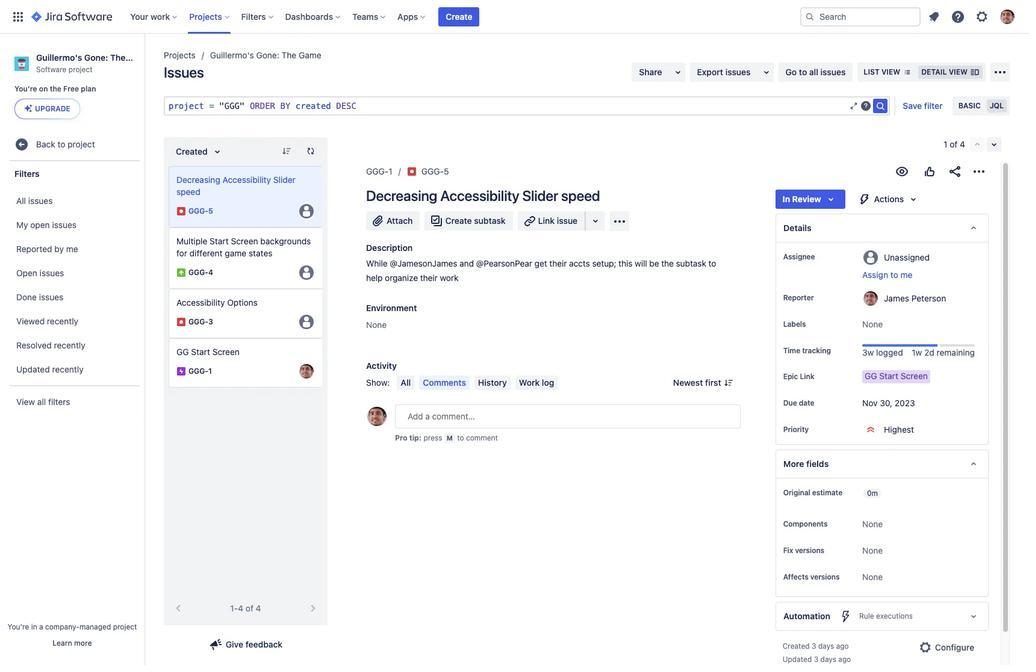 Task type: describe. For each thing, give the bounding box(es) containing it.
tip:
[[409, 434, 422, 443]]

your work
[[130, 11, 170, 21]]

work
[[519, 378, 540, 388]]

logged
[[876, 348, 903, 358]]

game for guillermo's gone: the game software project
[[128, 52, 151, 63]]

resolved
[[16, 340, 52, 350]]

project right managed
[[113, 623, 137, 632]]

created button
[[169, 142, 232, 161]]

comments
[[423, 378, 466, 388]]

teams
[[352, 11, 378, 21]]

you're for you're in a company-managed project
[[8, 623, 29, 632]]

subtask inside 'description while @jamesonjames and @pearsonpear get their accts setup; this will be the subtask to help organize their work'
[[676, 258, 706, 269]]

all button
[[397, 376, 414, 390]]

highest
[[884, 425, 914, 435]]

rule executions
[[859, 612, 913, 621]]

log
[[542, 378, 554, 388]]

view for list view
[[882, 67, 901, 76]]

original estimate pin to top. only you can see pinned fields. image
[[786, 498, 795, 508]]

my open issues link
[[6, 213, 141, 237]]

detail view
[[922, 67, 968, 76]]

@jamesonjames
[[390, 258, 457, 269]]

first
[[705, 378, 721, 388]]

ggg-3
[[189, 318, 213, 327]]

assign to me button
[[862, 269, 976, 281]]

game for guillermo's gone: the game
[[299, 50, 321, 60]]

1 of 4
[[944, 139, 965, 149]]

refresh image
[[306, 146, 316, 156]]

to for assign
[[891, 270, 898, 280]]

primary element
[[7, 0, 800, 33]]

none for affects versions
[[862, 572, 883, 583]]

speed inside the decreasing accessibility slider speed
[[176, 187, 200, 197]]

james
[[884, 293, 909, 303]]

start for 1
[[191, 347, 210, 357]]

viewed recently link
[[6, 310, 141, 334]]

open
[[16, 268, 37, 278]]

attach button
[[366, 211, 420, 231]]

all inside the go to all issues link
[[809, 67, 818, 77]]

decreasing inside the decreasing accessibility slider speed
[[176, 175, 220, 185]]

syntax help image
[[861, 101, 871, 111]]

by
[[280, 101, 291, 111]]

ggg-4
[[189, 268, 213, 277]]

view all filters
[[16, 397, 70, 407]]

1-4 of 4
[[230, 603, 261, 614]]

basic
[[959, 101, 981, 110]]

work inside 'description while @jamesonjames and @pearsonpear get their accts setup; this will be the subtask to help organize their work'
[[440, 273, 459, 283]]

unassigned
[[884, 252, 930, 262]]

give feedback button
[[202, 635, 290, 655]]

30,
[[880, 398, 893, 409]]

0 horizontal spatial of
[[246, 603, 254, 614]]

help image
[[951, 9, 965, 24]]

the for guillermo's gone: the game
[[282, 50, 296, 60]]

my open issues
[[16, 220, 77, 230]]

learn more
[[53, 639, 92, 648]]

sidebar navigation image
[[131, 48, 158, 72]]

2 vertical spatial screen
[[901, 371, 928, 381]]

1 vertical spatial days
[[821, 655, 837, 665]]

create subtask button
[[425, 211, 513, 231]]

0 vertical spatial ggg-5
[[421, 166, 449, 176]]

created 3 days ago updated 3 days ago
[[783, 642, 851, 665]]

ggg- left copy link to issue image
[[421, 166, 444, 176]]

project inside guillermo's gone: the game software project
[[69, 65, 93, 74]]

save filter
[[903, 101, 943, 111]]

filters inside dropdown button
[[241, 11, 266, 21]]

your profile and settings image
[[1000, 9, 1015, 24]]

all for all issues
[[16, 196, 26, 206]]

import and bulk change issues image
[[993, 65, 1008, 80]]

desc
[[336, 101, 357, 111]]

create for create subtask
[[445, 216, 472, 226]]

more fields element
[[776, 450, 989, 479]]

3 for ggg-
[[208, 318, 213, 327]]

0 vertical spatial their
[[549, 258, 567, 269]]

pro tip: press m to comment
[[395, 434, 498, 443]]

0 horizontal spatial their
[[420, 273, 438, 283]]

back
[[36, 139, 55, 149]]

newest
[[673, 378, 703, 388]]

updated recently link
[[6, 358, 141, 382]]

filters button
[[238, 7, 278, 26]]

options
[[227, 298, 258, 308]]

james peterson image
[[299, 364, 314, 379]]

created for created
[[176, 146, 208, 157]]

1 vertical spatial 1
[[389, 166, 393, 176]]

1 horizontal spatial link
[[800, 372, 815, 381]]

1 horizontal spatial of
[[950, 139, 958, 149]]

ggg- up attach button
[[366, 166, 389, 176]]

you're in a company-managed project
[[8, 623, 137, 632]]

projects button
[[186, 7, 234, 26]]

appswitcher icon image
[[11, 9, 25, 24]]

free
[[63, 84, 79, 93]]

details element
[[776, 214, 989, 243]]

setup;
[[592, 258, 616, 269]]

reported by me link
[[6, 237, 141, 262]]

screen for 1
[[212, 347, 240, 357]]

epic link
[[783, 372, 815, 381]]

subtask inside button
[[474, 216, 506, 226]]

2 horizontal spatial 1
[[944, 139, 948, 149]]

description while @jamesonjames and @pearsonpear get their accts setup; this will be the subtask to help organize their work
[[366, 243, 719, 283]]

1 horizontal spatial ggg-1
[[366, 166, 393, 176]]

none up 3w
[[862, 319, 883, 329]]

this
[[619, 258, 633, 269]]

2 vertical spatial accessibility
[[176, 298, 225, 308]]

"ggg"
[[219, 101, 245, 111]]

Search field
[[800, 7, 921, 26]]

1 inside "epic" element
[[208, 367, 212, 376]]

automation element
[[776, 602, 989, 631]]

issue
[[557, 216, 578, 226]]

time tracking pin to top. only you can see pinned fields. image
[[833, 346, 843, 356]]

learn more button
[[53, 639, 92, 649]]

watch options: you are not watching this issue, 0 people watching image
[[895, 164, 909, 179]]

more
[[74, 639, 92, 648]]

newest first image
[[724, 378, 733, 388]]

fields
[[806, 459, 829, 469]]

issues for open issues
[[40, 268, 64, 278]]

1 vertical spatial gg
[[865, 371, 877, 381]]

work inside your work dropdown button
[[151, 11, 170, 21]]

back to project
[[36, 139, 95, 149]]

0 vertical spatial ago
[[836, 642, 849, 651]]

different
[[190, 248, 223, 258]]

start inside gg start screen link
[[880, 371, 899, 381]]

banner containing your work
[[0, 0, 1029, 34]]

issues left list
[[821, 67, 846, 77]]

0 horizontal spatial ggg-5
[[189, 207, 213, 216]]

to right m at the left of the page
[[457, 434, 464, 443]]

created
[[296, 101, 331, 111]]

1w
[[912, 348, 922, 358]]

learn
[[53, 639, 72, 648]]

done
[[16, 292, 37, 302]]

none for fix versions
[[862, 546, 883, 556]]

open
[[30, 220, 50, 230]]

will
[[635, 258, 647, 269]]

link web pages and more image
[[589, 214, 603, 228]]

in
[[783, 194, 790, 204]]

5 inside ggg-5 link
[[444, 166, 449, 176]]

guillermo's gone: the game
[[210, 50, 321, 60]]

me for assign to me
[[901, 270, 913, 280]]

to for go
[[799, 67, 807, 77]]

profile image of james peterson image
[[367, 407, 387, 426]]

affects versions pin to top. only you can see pinned fields. image
[[786, 583, 795, 592]]

0 horizontal spatial filters
[[14, 169, 40, 179]]

1 vertical spatial accessibility
[[440, 187, 519, 204]]

open issues link
[[6, 262, 141, 286]]

issues
[[164, 64, 204, 81]]

detail
[[922, 67, 947, 76]]

search image
[[874, 99, 888, 113]]

order by image
[[210, 145, 225, 159]]

gone: for guillermo's gone: the game software project
[[84, 52, 108, 63]]

configure
[[935, 643, 974, 653]]

pro
[[395, 434, 408, 443]]

bug image for accessibility options
[[176, 317, 186, 327]]

share image
[[948, 164, 962, 179]]

projects for projects link
[[164, 50, 196, 60]]

0 horizontal spatial the
[[50, 84, 61, 93]]

original
[[783, 489, 811, 498]]

projects link
[[164, 48, 196, 63]]

a
[[39, 623, 43, 632]]

in review
[[783, 194, 821, 204]]

comments button
[[419, 376, 470, 390]]

2d
[[925, 348, 935, 358]]

create subtask
[[445, 216, 506, 226]]

you're for you're on the free plan
[[14, 84, 37, 93]]

notifications image
[[927, 9, 941, 24]]

versions for affects versions
[[811, 573, 840, 582]]

save filter button
[[896, 96, 950, 116]]

group containing all issues
[[6, 186, 141, 386]]

history
[[478, 378, 507, 388]]

share button
[[632, 63, 685, 82]]

software
[[36, 65, 67, 74]]

1 horizontal spatial decreasing
[[366, 187, 437, 204]]

decreasing accessibility slider speed inside bug element
[[176, 175, 296, 197]]

ggg- for gg start screen
[[189, 367, 208, 376]]

gone: for guillermo's gone: the game
[[256, 50, 279, 60]]

3w
[[862, 348, 874, 358]]

none for environment
[[366, 320, 387, 330]]

export issues button
[[690, 63, 774, 82]]



Task type: vqa. For each thing, say whether or not it's contained in the screenshot.
'Description' field
no



Task type: locate. For each thing, give the bounding box(es) containing it.
created down the automation
[[783, 642, 810, 651]]

4 up share icon
[[960, 139, 965, 149]]

1 horizontal spatial me
[[901, 270, 913, 280]]

decreasing accessibility slider speed
[[176, 175, 296, 197], [366, 187, 600, 204]]

reported
[[16, 244, 52, 254]]

recently down done issues link
[[47, 316, 78, 326]]

open export issues dropdown image
[[759, 65, 774, 80]]

original estimate
[[783, 489, 843, 498]]

all
[[16, 196, 26, 206], [401, 378, 411, 388]]

guillermo's inside 'link'
[[210, 50, 254, 60]]

1 vertical spatial their
[[420, 273, 438, 283]]

add app image
[[613, 214, 627, 229]]

time tracking
[[783, 346, 831, 355]]

ggg- inside "epic" element
[[189, 367, 208, 376]]

project inside jql query field
[[169, 101, 204, 111]]

ggg-5 right ggg-1 link
[[421, 166, 449, 176]]

1 vertical spatial filters
[[14, 169, 40, 179]]

0 horizontal spatial game
[[128, 52, 151, 63]]

jql
[[990, 101, 1004, 110]]

dashboards button
[[282, 7, 345, 26]]

1 horizontal spatial game
[[299, 50, 321, 60]]

to right back
[[58, 139, 65, 149]]

start inside multiple start screen backgrounds for different game states
[[210, 236, 229, 246]]

ggg- down accessibility options
[[189, 318, 208, 327]]

0 vertical spatial projects
[[189, 11, 222, 21]]

states
[[249, 248, 273, 258]]

project up plan
[[69, 65, 93, 74]]

0 vertical spatial you're
[[14, 84, 37, 93]]

slider down sort descending image
[[273, 175, 296, 185]]

accessibility up ggg-3
[[176, 298, 225, 308]]

to inside assign to me button
[[891, 270, 898, 280]]

start inside "epic" element
[[191, 347, 210, 357]]

the down dashboards
[[282, 50, 296, 60]]

issues up open
[[28, 196, 53, 206]]

2 vertical spatial 3
[[814, 655, 819, 665]]

filter
[[924, 101, 943, 111]]

1 vertical spatial gg start screen
[[865, 371, 928, 381]]

open share dialog image
[[671, 65, 685, 80]]

1 bug element from the top
[[169, 166, 323, 228]]

0 horizontal spatial view
[[882, 67, 901, 76]]

company-
[[45, 623, 80, 632]]

ggg-1 right epic image
[[189, 367, 212, 376]]

ggg-1 inside "epic" element
[[189, 367, 212, 376]]

gone: up plan
[[84, 52, 108, 63]]

versions
[[795, 546, 825, 556], [811, 573, 840, 582]]

fix
[[783, 546, 793, 556]]

ggg-1
[[366, 166, 393, 176], [189, 367, 212, 376]]

1 horizontal spatial gone:
[[256, 50, 279, 60]]

screen for 4
[[231, 236, 258, 246]]

gone: down filters dropdown button
[[256, 50, 279, 60]]

press
[[424, 434, 442, 443]]

4
[[960, 139, 965, 149], [208, 268, 213, 277], [238, 603, 243, 614], [256, 603, 261, 614]]

link left issue
[[538, 216, 555, 226]]

the left sidebar navigation image at top
[[110, 52, 126, 63]]

screen down 1w
[[901, 371, 928, 381]]

1 horizontal spatial ggg-5
[[421, 166, 449, 176]]

versions right the fix
[[795, 546, 825, 556]]

updated down the automation
[[783, 655, 812, 665]]

create button
[[439, 7, 480, 26]]

recently down resolved recently link
[[52, 364, 84, 375]]

give
[[226, 640, 243, 650]]

issues inside "link"
[[52, 220, 77, 230]]

1 vertical spatial you're
[[8, 623, 29, 632]]

list box containing decreasing accessibility slider speed
[[169, 166, 323, 388]]

0 vertical spatial bug image
[[407, 167, 417, 176]]

0 vertical spatial ggg-1
[[366, 166, 393, 176]]

issues for export issues
[[726, 67, 751, 77]]

0 horizontal spatial decreasing accessibility slider speed
[[176, 175, 296, 197]]

1 vertical spatial ggg-1
[[189, 367, 212, 376]]

all issues
[[16, 196, 53, 206]]

issues right export
[[726, 67, 751, 77]]

created inside 'popup button'
[[176, 146, 208, 157]]

screen inside "epic" element
[[212, 347, 240, 357]]

ggg- for decreasing accessibility slider speed
[[189, 207, 208, 216]]

5 up create subtask button
[[444, 166, 449, 176]]

0 horizontal spatial 1
[[208, 367, 212, 376]]

of
[[950, 139, 958, 149], [246, 603, 254, 614]]

all up my in the top left of the page
[[16, 196, 26, 206]]

screen down ggg-3
[[212, 347, 240, 357]]

ggg- up multiple
[[189, 207, 208, 216]]

upgrade button
[[15, 100, 79, 119]]

the inside guillermo's gone: the game software project
[[110, 52, 126, 63]]

0 vertical spatial days
[[818, 642, 834, 651]]

none right fix versions pin to top. only you can see pinned fields. icon
[[862, 546, 883, 556]]

of right 1-
[[246, 603, 254, 614]]

JQL query field
[[165, 98, 849, 114]]

rule
[[859, 612, 874, 621]]

1 horizontal spatial view
[[949, 67, 968, 76]]

slider up link issue button
[[522, 187, 558, 204]]

the right on
[[50, 84, 61, 93]]

decreasing
[[176, 175, 220, 185], [366, 187, 437, 204]]

0 vertical spatial link
[[538, 216, 555, 226]]

gg start screen down 'logged'
[[865, 371, 928, 381]]

gone:
[[256, 50, 279, 60], [84, 52, 108, 63]]

actions
[[874, 194, 904, 204]]

feedback
[[246, 640, 283, 650]]

updated down 'resolved'
[[16, 364, 50, 375]]

sort descending image
[[282, 146, 292, 156]]

0 vertical spatial updated
[[16, 364, 50, 375]]

improvement element
[[169, 228, 323, 289]]

1 vertical spatial ggg-5
[[189, 207, 213, 216]]

in review button
[[776, 190, 845, 209]]

multiple
[[176, 236, 207, 246]]

bug element containing decreasing accessibility slider speed
[[169, 166, 323, 228]]

start up different
[[210, 236, 229, 246]]

backgrounds
[[260, 236, 311, 246]]

ggg-
[[366, 166, 389, 176], [421, 166, 444, 176], [189, 207, 208, 216], [189, 268, 208, 277], [189, 318, 208, 327], [189, 367, 208, 376]]

assignee pin to top. only you can see pinned fields. image
[[818, 252, 827, 262]]

show:
[[366, 378, 390, 388]]

bug element
[[169, 166, 323, 228], [169, 289, 323, 338]]

link inside button
[[538, 216, 555, 226]]

1 horizontal spatial gg
[[865, 371, 877, 381]]

menu bar containing all
[[395, 376, 560, 390]]

labels
[[783, 320, 806, 329]]

0 horizontal spatial the
[[110, 52, 126, 63]]

1 vertical spatial me
[[901, 270, 913, 280]]

you're left in
[[8, 623, 29, 632]]

1 horizontal spatial decreasing accessibility slider speed
[[366, 187, 600, 204]]

1 vertical spatial bug image
[[176, 207, 186, 216]]

issues for all issues
[[28, 196, 53, 206]]

none down environment
[[366, 320, 387, 330]]

all right view
[[37, 397, 46, 407]]

work down @jamesonjames at left
[[440, 273, 459, 283]]

4 up give
[[238, 603, 243, 614]]

decreasing accessibility slider speed down order by icon at the top
[[176, 175, 296, 197]]

gg
[[176, 347, 189, 357], [865, 371, 877, 381]]

all for all
[[401, 378, 411, 388]]

to inside 'description while @jamesonjames and @pearsonpear get their accts setup; this will be the subtask to help organize their work'
[[709, 258, 716, 269]]

menu bar
[[395, 376, 560, 390]]

0 vertical spatial start
[[210, 236, 229, 246]]

viewed
[[16, 316, 45, 326]]

0 vertical spatial slider
[[273, 175, 296, 185]]

0 vertical spatial decreasing
[[176, 175, 220, 185]]

decreasing down "created" 'popup button'
[[176, 175, 220, 185]]

to right be
[[709, 258, 716, 269]]

Add a comment… field
[[395, 405, 741, 429]]

1 vertical spatial create
[[445, 216, 472, 226]]

0 horizontal spatial gg
[[176, 347, 189, 357]]

1 vertical spatial start
[[191, 347, 210, 357]]

actions image
[[972, 164, 987, 179]]

issues up viewed recently
[[39, 292, 63, 302]]

4 inside 'improvement' element
[[208, 268, 213, 277]]

projects up projects link
[[189, 11, 222, 21]]

create inside "button"
[[446, 11, 472, 21]]

editor image
[[849, 101, 859, 111]]

0 horizontal spatial updated
[[16, 364, 50, 375]]

projects for projects dropdown button
[[189, 11, 222, 21]]

0 vertical spatial 3
[[208, 318, 213, 327]]

0 horizontal spatial all
[[16, 196, 26, 206]]

1 horizontal spatial their
[[549, 258, 567, 269]]

project left =
[[169, 101, 204, 111]]

1 vertical spatial bug element
[[169, 289, 323, 338]]

bug image left ggg-5 link
[[407, 167, 417, 176]]

ggg- for accessibility options
[[189, 318, 208, 327]]

1 vertical spatial recently
[[54, 340, 85, 350]]

0 vertical spatial bug element
[[169, 166, 323, 228]]

settings image
[[975, 9, 990, 24]]

1 vertical spatial ago
[[839, 655, 851, 665]]

me inside assign to me button
[[901, 270, 913, 280]]

4 down different
[[208, 268, 213, 277]]

remaining
[[937, 348, 975, 358]]

projects inside dropdown button
[[189, 11, 222, 21]]

the right be
[[661, 258, 674, 269]]

decreasing up 'attach'
[[366, 187, 437, 204]]

none up "rule"
[[862, 572, 883, 583]]

game inside guillermo's gone: the game software project
[[128, 52, 151, 63]]

0 vertical spatial gg
[[176, 347, 189, 357]]

subtask up @pearsonpear
[[474, 216, 506, 226]]

list box
[[169, 166, 323, 388]]

link right the epic
[[800, 372, 815, 381]]

you're left on
[[14, 84, 37, 93]]

recently for resolved recently
[[54, 340, 85, 350]]

bug image
[[407, 167, 417, 176], [176, 207, 186, 216], [176, 317, 186, 327]]

viewed recently
[[16, 316, 78, 326]]

configure link
[[911, 639, 982, 658]]

created left order by icon at the top
[[176, 146, 208, 157]]

ggg- for multiple start screen backgrounds for different game states
[[189, 268, 208, 277]]

their down @jamesonjames at left
[[420, 273, 438, 283]]

components pin to top. only you can see pinned fields. image
[[830, 520, 840, 530]]

teams button
[[349, 7, 390, 26]]

fix versions
[[783, 546, 825, 556]]

due
[[783, 399, 797, 408]]

more fields
[[783, 459, 829, 469]]

all right show:
[[401, 378, 411, 388]]

recently for viewed recently
[[47, 316, 78, 326]]

0 vertical spatial me
[[66, 244, 78, 254]]

view for detail view
[[949, 67, 968, 76]]

start down ggg-3
[[191, 347, 210, 357]]

reported by me
[[16, 244, 78, 254]]

filters up 'guillermo's gone: the game'
[[241, 11, 266, 21]]

banner
[[0, 0, 1029, 34]]

created inside created 3 days ago updated 3 days ago
[[783, 642, 810, 651]]

0 horizontal spatial link
[[538, 216, 555, 226]]

project right back
[[68, 139, 95, 149]]

1 vertical spatial the
[[661, 258, 674, 269]]

1 vertical spatial projects
[[164, 50, 196, 60]]

the for guillermo's gone: the game software project
[[110, 52, 126, 63]]

date
[[799, 399, 815, 408]]

recently
[[47, 316, 78, 326], [54, 340, 85, 350], [52, 364, 84, 375]]

peterson
[[912, 293, 946, 303]]

ggg-1 up attach button
[[366, 166, 393, 176]]

ggg-1 link
[[366, 164, 393, 179]]

1 vertical spatial all
[[37, 397, 46, 407]]

issues down reported by me
[[40, 268, 64, 278]]

environment
[[366, 303, 417, 313]]

updated inside created 3 days ago updated 3 days ago
[[783, 655, 812, 665]]

0 horizontal spatial me
[[66, 244, 78, 254]]

project = "ggg" order by created desc
[[169, 101, 357, 111]]

group
[[6, 186, 141, 386]]

none down 0m
[[862, 519, 883, 530]]

0 horizontal spatial speed
[[176, 187, 200, 197]]

0 vertical spatial all
[[809, 67, 818, 77]]

copy link to issue image
[[447, 166, 456, 176]]

recently for updated recently
[[52, 364, 84, 375]]

0 horizontal spatial gone:
[[84, 52, 108, 63]]

1 vertical spatial created
[[783, 642, 810, 651]]

issues for done issues
[[39, 292, 63, 302]]

2 bug element from the top
[[169, 289, 323, 338]]

multiple start screen backgrounds for different game states
[[176, 236, 311, 258]]

versions down fix versions pin to top. only you can see pinned fields. icon
[[811, 573, 840, 582]]

create inside button
[[445, 216, 472, 226]]

1 horizontal spatial slider
[[522, 187, 558, 204]]

screen inside multiple start screen backgrounds for different game states
[[231, 236, 258, 246]]

all inside button
[[401, 378, 411, 388]]

decreasing accessibility slider speed up create subtask
[[366, 187, 600, 204]]

me for reported by me
[[66, 244, 78, 254]]

review
[[792, 194, 821, 204]]

1 horizontal spatial filters
[[241, 11, 266, 21]]

me down unassigned
[[901, 270, 913, 280]]

2 vertical spatial 1
[[208, 367, 212, 376]]

ggg- inside 'improvement' element
[[189, 268, 208, 277]]

by
[[54, 244, 64, 254]]

projects up issues at left top
[[164, 50, 196, 60]]

none for components
[[862, 519, 883, 530]]

work right your
[[151, 11, 170, 21]]

epic image
[[176, 367, 186, 376]]

bug image left ggg-3
[[176, 317, 186, 327]]

jira software image
[[31, 9, 112, 24], [31, 9, 112, 24]]

ggg- right improvement icon
[[189, 268, 208, 277]]

me inside 'reported by me' link
[[66, 244, 78, 254]]

1 horizontal spatial subtask
[[676, 258, 706, 269]]

subtask right be
[[676, 258, 706, 269]]

accessibility up create subtask
[[440, 187, 519, 204]]

guillermo's for guillermo's gone: the game
[[210, 50, 254, 60]]

order
[[250, 101, 275, 111]]

your work button
[[127, 7, 182, 26]]

create right apps popup button in the left of the page
[[446, 11, 472, 21]]

to right go
[[799, 67, 807, 77]]

bug image up multiple
[[176, 207, 186, 216]]

ggg-5 up multiple
[[189, 207, 213, 216]]

1 horizontal spatial updated
[[783, 655, 812, 665]]

due date
[[783, 399, 815, 408]]

issues inside button
[[726, 67, 751, 77]]

reporter
[[783, 293, 814, 302]]

start down 'logged'
[[880, 371, 899, 381]]

gg start screen inside "epic" element
[[176, 347, 240, 357]]

the inside 'description while @jamesonjames and @pearsonpear get their accts setup; this will be the subtask to help organize their work'
[[661, 258, 674, 269]]

james peterson
[[884, 293, 946, 303]]

1 vertical spatial work
[[440, 273, 459, 283]]

1 horizontal spatial created
[[783, 642, 810, 651]]

to inside the go to all issues link
[[799, 67, 807, 77]]

0 horizontal spatial slider
[[273, 175, 296, 185]]

0 vertical spatial all
[[16, 196, 26, 206]]

bug element containing accessibility options
[[169, 289, 323, 338]]

0 vertical spatial subtask
[[474, 216, 506, 226]]

gg inside "epic" element
[[176, 347, 189, 357]]

1 vertical spatial versions
[[811, 573, 840, 582]]

create up and
[[445, 216, 472, 226]]

5 up different
[[208, 207, 213, 216]]

epic
[[783, 372, 798, 381]]

1 horizontal spatial guillermo's
[[210, 50, 254, 60]]

speed down "created" 'popup button'
[[176, 187, 200, 197]]

1 horizontal spatial all
[[809, 67, 818, 77]]

1 vertical spatial 5
[[208, 207, 213, 216]]

game
[[225, 248, 246, 258]]

of up share icon
[[950, 139, 958, 149]]

0 vertical spatial of
[[950, 139, 958, 149]]

0 vertical spatial created
[[176, 146, 208, 157]]

all inside 'view all filters' link
[[37, 397, 46, 407]]

improvement image
[[176, 268, 186, 278]]

filters up all issues
[[14, 169, 40, 179]]

0 horizontal spatial decreasing
[[176, 175, 220, 185]]

1 vertical spatial screen
[[212, 347, 240, 357]]

gone: inside guillermo's gone: the game software project
[[84, 52, 108, 63]]

view right list
[[882, 67, 901, 76]]

filters
[[241, 11, 266, 21], [14, 169, 40, 179]]

game left projects link
[[128, 52, 151, 63]]

speed up issue
[[561, 187, 600, 204]]

1 horizontal spatial work
[[440, 273, 459, 283]]

guillermo's inside guillermo's gone: the game software project
[[36, 52, 82, 63]]

0 vertical spatial recently
[[47, 316, 78, 326]]

gg down 3w
[[865, 371, 877, 381]]

created for created 3 days ago updated 3 days ago
[[783, 642, 810, 651]]

to right the assign
[[891, 270, 898, 280]]

to inside back to project link
[[58, 139, 65, 149]]

1 vertical spatial all
[[401, 378, 411, 388]]

0 horizontal spatial all
[[37, 397, 46, 407]]

guillermo's up software
[[36, 52, 82, 63]]

1 horizontal spatial gg start screen
[[865, 371, 928, 381]]

game down dashboards dropdown button
[[299, 50, 321, 60]]

screen up game
[[231, 236, 258, 246]]

recently down "viewed recently" link
[[54, 340, 85, 350]]

1 view from the left
[[882, 67, 901, 76]]

attach
[[387, 216, 413, 226]]

2 vertical spatial recently
[[52, 364, 84, 375]]

3
[[208, 318, 213, 327], [812, 642, 816, 651], [814, 655, 819, 665]]

the inside 'link'
[[282, 50, 296, 60]]

fix versions pin to top. only you can see pinned fields. image
[[827, 546, 837, 556]]

epic element
[[169, 338, 323, 388]]

while
[[366, 258, 388, 269]]

versions for fix versions
[[795, 546, 825, 556]]

you're
[[14, 84, 37, 93], [8, 623, 29, 632]]

0 vertical spatial filters
[[241, 11, 266, 21]]

gg up epic image
[[176, 347, 189, 357]]

gone: inside 'link'
[[256, 50, 279, 60]]

0 vertical spatial accessibility
[[223, 175, 271, 185]]

vote options: no one has voted for this issue yet. image
[[923, 164, 937, 179]]

2 view from the left
[[949, 67, 968, 76]]

work log
[[519, 378, 554, 388]]

game inside guillermo's gone: the game 'link'
[[299, 50, 321, 60]]

guillermo's for guillermo's gone: the game software project
[[36, 52, 82, 63]]

4 right 1-
[[256, 603, 261, 614]]

1 vertical spatial slider
[[522, 187, 558, 204]]

0 horizontal spatial 5
[[208, 207, 213, 216]]

0 vertical spatial create
[[446, 11, 472, 21]]

accessibility down order by icon at the top
[[223, 175, 271, 185]]

create for create
[[446, 11, 472, 21]]

1 horizontal spatial speed
[[561, 187, 600, 204]]

2 vertical spatial bug image
[[176, 317, 186, 327]]

nov 30, 2023
[[862, 398, 915, 409]]

executions
[[876, 612, 913, 621]]

managed
[[80, 623, 111, 632]]

bug image for decreasing accessibility slider speed
[[176, 207, 186, 216]]

subtask
[[474, 216, 506, 226], [676, 258, 706, 269]]

0 horizontal spatial work
[[151, 11, 170, 21]]

resolved recently
[[16, 340, 85, 350]]

all right go
[[809, 67, 818, 77]]

view right detail
[[949, 67, 968, 76]]

screen
[[231, 236, 258, 246], [212, 347, 240, 357], [901, 371, 928, 381]]

activity
[[366, 361, 397, 371]]

search image
[[805, 12, 815, 21]]

me right by
[[66, 244, 78, 254]]

start for 4
[[210, 236, 229, 246]]

0 horizontal spatial guillermo's
[[36, 52, 82, 63]]

3 for created
[[812, 642, 816, 651]]

to for back
[[58, 139, 65, 149]]

5
[[444, 166, 449, 176], [208, 207, 213, 216]]

work
[[151, 11, 170, 21], [440, 273, 459, 283]]



